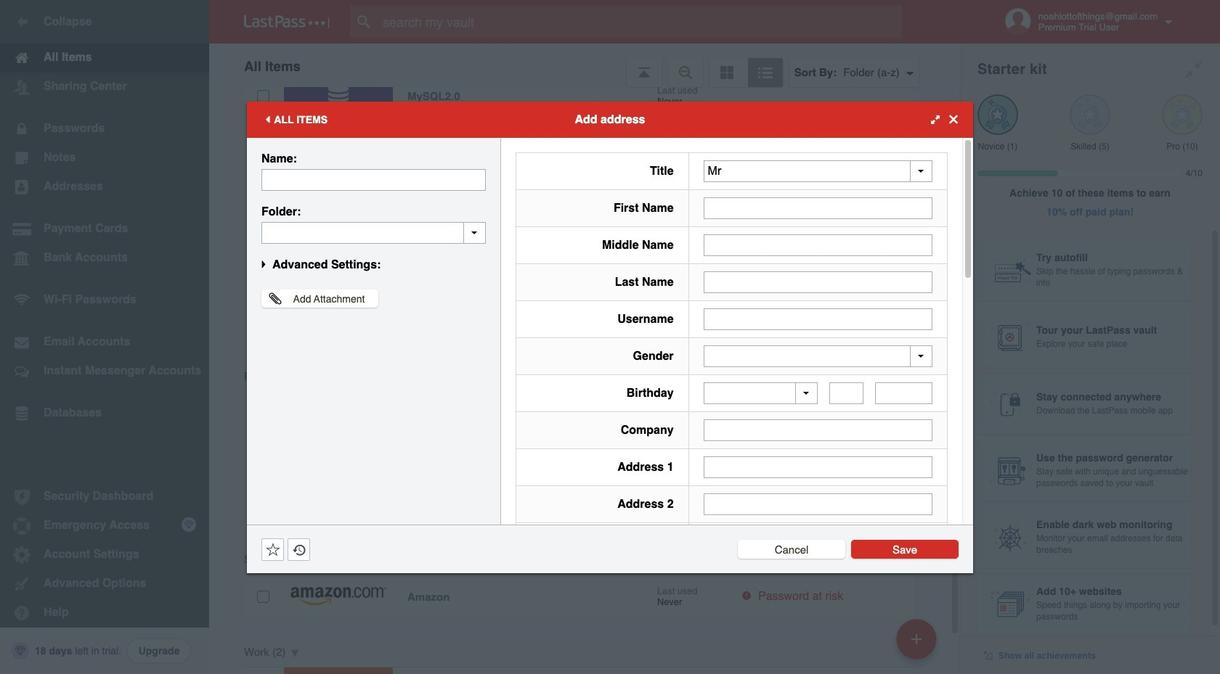 Task type: describe. For each thing, give the bounding box(es) containing it.
search my vault text field
[[350, 6, 930, 38]]

vault options navigation
[[209, 44, 960, 87]]

lastpass image
[[244, 15, 330, 28]]

main navigation navigation
[[0, 0, 209, 675]]

new item navigation
[[891, 615, 946, 675]]



Task type: vqa. For each thing, say whether or not it's contained in the screenshot.
New item navigation
yes



Task type: locate. For each thing, give the bounding box(es) containing it.
Search search field
[[350, 6, 930, 38]]

None text field
[[261, 169, 486, 191], [703, 197, 933, 219], [703, 271, 933, 293], [703, 308, 933, 330], [829, 383, 864, 405], [703, 420, 933, 442], [703, 457, 933, 479], [261, 169, 486, 191], [703, 197, 933, 219], [703, 271, 933, 293], [703, 308, 933, 330], [829, 383, 864, 405], [703, 420, 933, 442], [703, 457, 933, 479]]

dialog
[[247, 101, 973, 675]]

new item image
[[912, 634, 922, 645]]

None text field
[[261, 222, 486, 244], [703, 234, 933, 256], [875, 383, 933, 405], [703, 494, 933, 516], [261, 222, 486, 244], [703, 234, 933, 256], [875, 383, 933, 405], [703, 494, 933, 516]]



